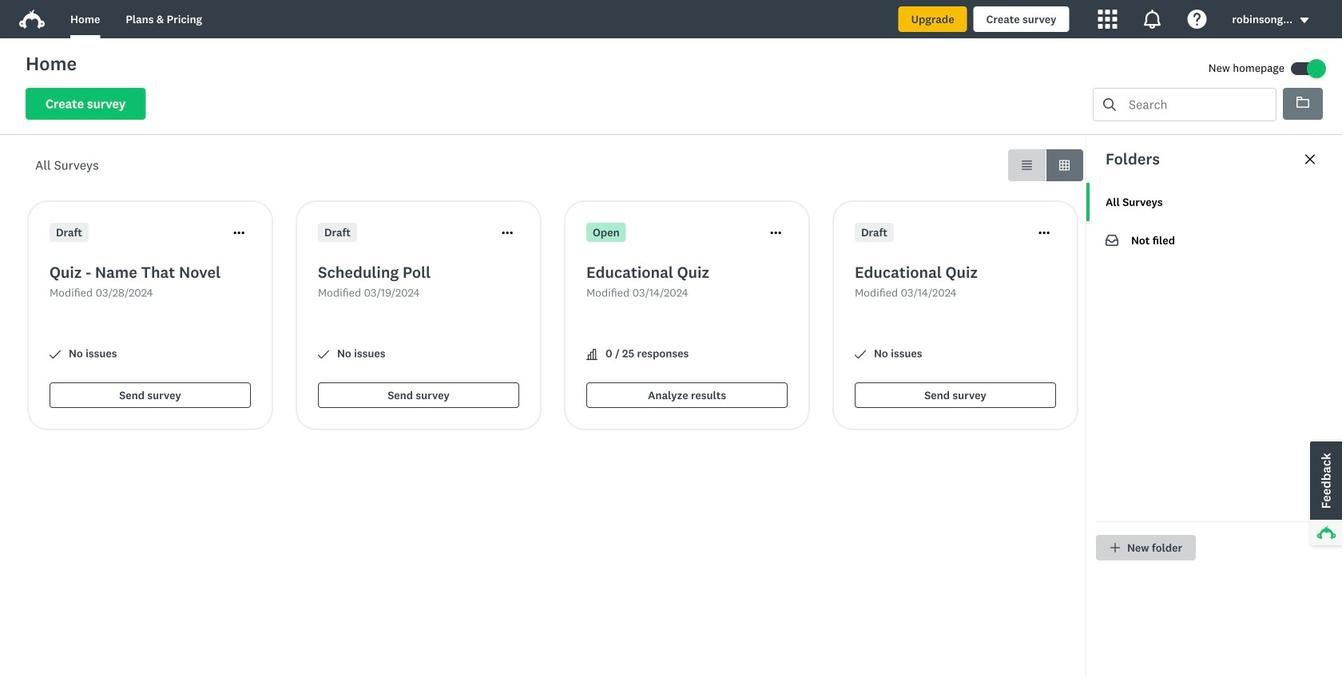 Task type: locate. For each thing, give the bounding box(es) containing it.
dropdown arrow icon image
[[1299, 15, 1310, 26], [1300, 18, 1309, 23]]

0 horizontal spatial no issues image
[[50, 349, 61, 360]]

search image
[[1103, 98, 1116, 111], [1103, 98, 1116, 111]]

brand logo image
[[19, 6, 45, 32], [19, 10, 45, 29]]

notification center icon image
[[1143, 10, 1162, 29]]

new folder image
[[1110, 542, 1121, 554]]

no issues image
[[50, 349, 61, 360], [318, 349, 329, 360], [855, 349, 866, 360]]

1 no issues image from the left
[[50, 349, 61, 360]]

1 horizontal spatial no issues image
[[318, 349, 329, 360]]

products icon image
[[1098, 10, 1117, 29], [1098, 10, 1117, 29]]

response count image
[[586, 349, 598, 360], [586, 349, 598, 360]]

2 no issues image from the left
[[318, 349, 329, 360]]

folders image
[[1296, 96, 1309, 109], [1296, 97, 1309, 108]]

dialog
[[1086, 135, 1342, 677]]

2 horizontal spatial no issues image
[[855, 349, 866, 360]]

new folder image
[[1110, 543, 1120, 553]]

group
[[1008, 149, 1083, 181]]



Task type: describe. For each thing, give the bounding box(es) containing it.
1 brand logo image from the top
[[19, 6, 45, 32]]

not filed image
[[1106, 234, 1118, 247]]

Search text field
[[1116, 89, 1276, 121]]

not filed image
[[1106, 235, 1118, 246]]

2 brand logo image from the top
[[19, 10, 45, 29]]

1 folders image from the top
[[1296, 96, 1309, 109]]

2 folders image from the top
[[1296, 97, 1309, 108]]

3 no issues image from the left
[[855, 349, 866, 360]]

help icon image
[[1187, 10, 1207, 29]]



